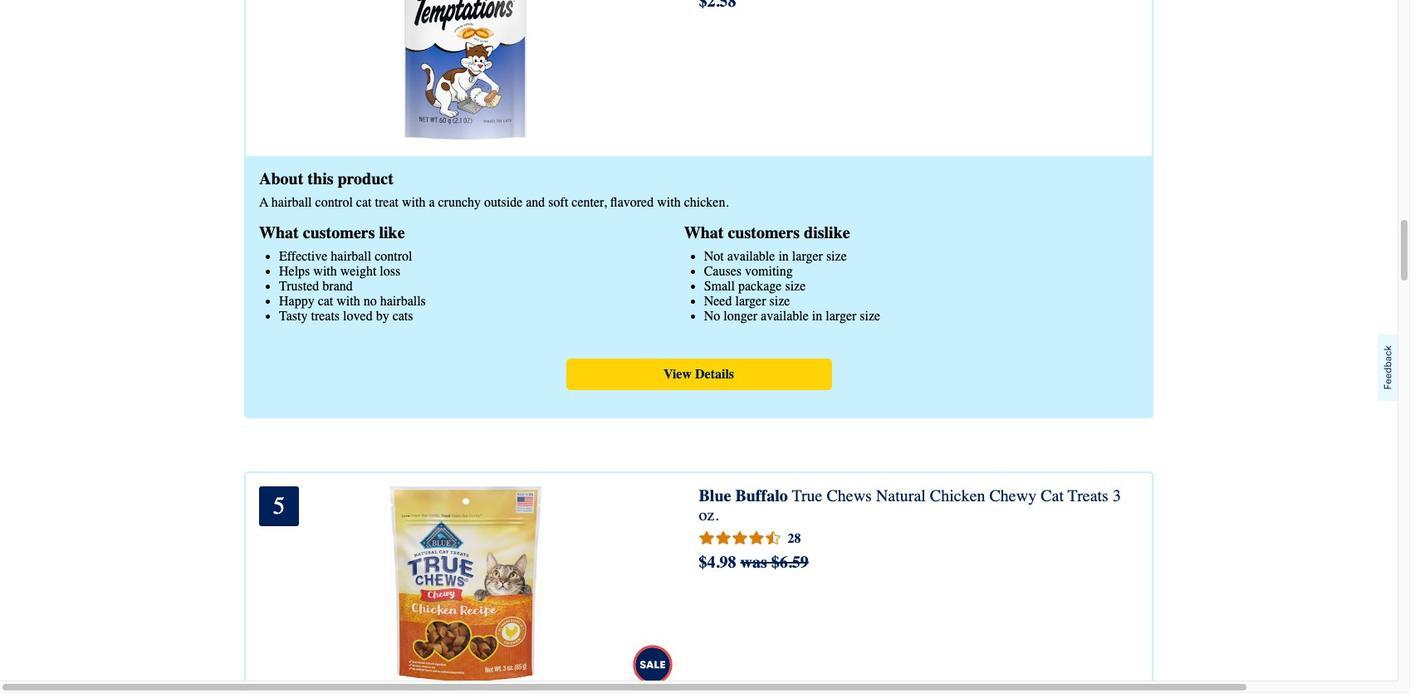Task type: locate. For each thing, give the bounding box(es) containing it.
chews
[[827, 487, 872, 506]]

control
[[315, 195, 353, 210], [375, 249, 413, 264]]

with right "flavored" on the left of page
[[657, 195, 681, 210]]

customers up vomiting
[[728, 223, 800, 242]]

customers inside what customers like effective hairball control helps with weight loss trusted brand happy cat with no hairballs tasty treats loved by cats
[[303, 223, 375, 242]]

with left a
[[402, 195, 426, 210]]

blue buffalo true chews natural chicken chewy cat treats  3 oz. cat treats image
[[368, 487, 563, 682]]

1 vertical spatial hairball
[[331, 249, 372, 264]]

1 vertical spatial cat
[[318, 294, 333, 309]]

2 customers from the left
[[728, 223, 800, 242]]

hairball down about
[[271, 195, 312, 210]]

in right longer
[[812, 309, 823, 324]]

cat left treat
[[356, 195, 372, 210]]

treats
[[1068, 487, 1109, 506]]

1 horizontal spatial cat
[[356, 195, 372, 210]]

control down the this
[[315, 195, 353, 210]]

control down like
[[375, 249, 413, 264]]

soft
[[549, 195, 569, 210]]

chicken.
[[684, 195, 729, 210]]

natural
[[876, 487, 926, 506]]

cat
[[1041, 487, 1064, 506]]

available
[[728, 249, 775, 264], [761, 309, 809, 324]]

what inside what customers dislike not available in larger size causes vomiting small package size need larger size no longer available in larger size
[[684, 223, 724, 242]]

hairball inside what customers like effective hairball control helps with weight loss trusted brand happy cat with no hairballs tasty treats loved by cats
[[331, 249, 372, 264]]

cat inside about this product a hairball control cat treat with a crunchy outside and soft center, flavored with chicken.
[[356, 195, 372, 210]]

size
[[827, 249, 847, 264], [785, 279, 806, 294], [770, 294, 790, 309], [860, 309, 881, 324]]

available up package
[[728, 249, 775, 264]]

control for like
[[375, 249, 413, 264]]

control inside about this product a hairball control cat treat with a crunchy outside and soft center, flavored with chicken.
[[315, 195, 353, 210]]

oz.
[[699, 506, 719, 525]]

0 horizontal spatial cat
[[318, 294, 333, 309]]

available down package
[[761, 309, 809, 324]]

1 what from the left
[[259, 223, 299, 242]]

3
[[1113, 487, 1122, 506]]

hairball up brand
[[331, 249, 372, 264]]

a
[[259, 195, 268, 210]]

1 vertical spatial in
[[812, 309, 823, 324]]

what inside what customers like effective hairball control helps with weight loss trusted brand happy cat with no hairballs tasty treats loved by cats
[[259, 223, 299, 242]]

2 horizontal spatial larger
[[826, 309, 857, 324]]

0 vertical spatial available
[[728, 249, 775, 264]]

hairball
[[271, 195, 312, 210], [331, 249, 372, 264]]

cat right happy
[[318, 294, 333, 309]]

blue
[[699, 487, 731, 506]]

0 horizontal spatial what
[[259, 223, 299, 242]]

what up not
[[684, 223, 724, 242]]

no
[[364, 294, 377, 309]]

cats
[[393, 309, 413, 324]]

0 vertical spatial cat
[[356, 195, 372, 210]]

1 horizontal spatial larger
[[792, 249, 823, 264]]

blue buffalo
[[699, 487, 788, 506]]

and
[[526, 195, 545, 210]]

customers up the 'effective'
[[303, 223, 375, 242]]

helps
[[279, 264, 310, 279]]

0 vertical spatial control
[[315, 195, 353, 210]]

with left "no" at the top of the page
[[337, 294, 360, 309]]

0 horizontal spatial control
[[315, 195, 353, 210]]

about
[[259, 169, 304, 188]]

treat
[[375, 195, 399, 210]]

larger
[[792, 249, 823, 264], [736, 294, 766, 309], [826, 309, 857, 324]]

with
[[402, 195, 426, 210], [657, 195, 681, 210], [313, 264, 337, 279], [337, 294, 360, 309]]

what down a
[[259, 223, 299, 242]]

control inside what customers like effective hairball control helps with weight loss trusted brand happy cat with no hairballs tasty treats loved by cats
[[375, 249, 413, 264]]

package
[[739, 279, 782, 294]]

0 horizontal spatial hairball
[[271, 195, 312, 210]]

chicken
[[930, 487, 986, 506]]

5
[[273, 492, 285, 520]]

1 customers from the left
[[303, 223, 375, 242]]

28
[[788, 531, 801, 546]]

0 horizontal spatial customers
[[303, 223, 375, 242]]

brand
[[323, 279, 353, 294]]

vomiting
[[745, 264, 793, 279]]

chewy
[[990, 487, 1037, 506]]

tasty
[[279, 309, 308, 324]]

1 horizontal spatial hairball
[[331, 249, 372, 264]]

0 vertical spatial hairball
[[271, 195, 312, 210]]

dislike
[[804, 223, 850, 242]]

customers
[[303, 223, 375, 242], [728, 223, 800, 242]]

feedback image
[[1378, 334, 1398, 401]]

product
[[338, 169, 394, 188]]

cat
[[356, 195, 372, 210], [318, 294, 333, 309]]

what customers dislike not available in larger size causes vomiting small package size need larger size no longer available in larger size
[[684, 223, 881, 324]]

what for what customers like
[[259, 223, 299, 242]]

0 vertical spatial in
[[779, 249, 789, 264]]

customers inside what customers dislike not available in larger size causes vomiting small package size need larger size no longer available in larger size
[[728, 223, 800, 242]]

1 horizontal spatial what
[[684, 223, 724, 242]]

no
[[704, 309, 721, 324]]

1 horizontal spatial customers
[[728, 223, 800, 242]]

effective
[[279, 249, 328, 264]]

trusted
[[279, 279, 319, 294]]

hairball inside about this product a hairball control cat treat with a crunchy outside and soft center, flavored with chicken.
[[271, 195, 312, 210]]

about this product a hairball control cat treat with a crunchy outside and soft center, flavored with chicken.
[[259, 169, 729, 210]]

1 horizontal spatial control
[[375, 249, 413, 264]]

1 vertical spatial control
[[375, 249, 413, 264]]

what customers like effective hairball control helps with weight loss trusted brand happy cat with no hairballs tasty treats loved by cats
[[259, 223, 426, 324]]

2 what from the left
[[684, 223, 724, 242]]

like
[[379, 223, 405, 242]]

in
[[779, 249, 789, 264], [812, 309, 823, 324]]

what
[[259, 223, 299, 242], [684, 223, 724, 242]]

in up package
[[779, 249, 789, 264]]

control for product
[[315, 195, 353, 210]]



Task type: describe. For each thing, give the bounding box(es) containing it.
this
[[308, 169, 334, 188]]

need
[[704, 294, 732, 309]]

happy
[[279, 294, 315, 309]]

outside
[[484, 195, 523, 210]]

hairball for customers
[[331, 249, 372, 264]]

true
[[792, 487, 823, 506]]

0 horizontal spatial larger
[[736, 294, 766, 309]]

crunchy
[[438, 195, 481, 210]]

with right helps
[[313, 264, 337, 279]]

view details
[[664, 367, 735, 382]]

treats
[[311, 309, 340, 324]]

loved
[[343, 309, 373, 324]]

was
[[741, 553, 767, 572]]

0 horizontal spatial in
[[779, 249, 789, 264]]

loss
[[380, 264, 401, 279]]

customers for dislike
[[728, 223, 800, 242]]

view details link
[[566, 359, 832, 390]]

not
[[704, 249, 724, 264]]

flavored
[[610, 195, 654, 210]]

1 vertical spatial available
[[761, 309, 809, 324]]

$6.59
[[772, 553, 809, 572]]

hairballs
[[380, 294, 426, 309]]

true chews natural chicken chewy cat treats 3 oz.
[[699, 487, 1122, 525]]

longer
[[724, 309, 758, 324]]

view
[[664, 367, 692, 382]]

center,
[[572, 195, 607, 210]]

hairball for this
[[271, 195, 312, 210]]

cat inside what customers like effective hairball control helps with weight loss trusted brand happy cat with no hairballs tasty treats loved by cats
[[318, 294, 333, 309]]

causes
[[704, 264, 742, 279]]

customers for like
[[303, 223, 375, 242]]

1 horizontal spatial in
[[812, 309, 823, 324]]

$4.98 was $6.59
[[699, 553, 809, 572]]

small
[[704, 279, 735, 294]]

buffalo
[[736, 487, 788, 506]]

weight
[[340, 264, 377, 279]]

temptations indoor control chicken flavor cat treats  2.1 oz. temptations cat treats image
[[368, 0, 563, 139]]

a
[[429, 195, 435, 210]]

what for what customers dislike
[[684, 223, 724, 242]]

by
[[376, 309, 389, 324]]

details
[[695, 367, 735, 382]]

$4.98
[[699, 553, 737, 572]]



Task type: vqa. For each thing, say whether or not it's contained in the screenshot.
Same Day Delivery Eligible LINK to the left
no



